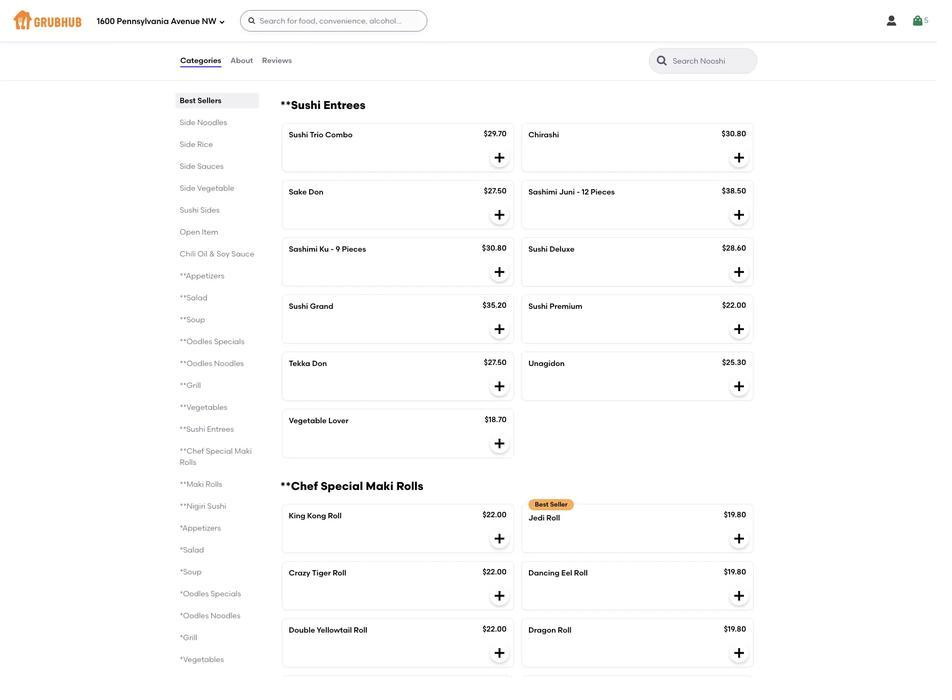 Task type: vqa. For each thing, say whether or not it's contained in the screenshot.


Task type: locate. For each thing, give the bounding box(es) containing it.
1 **oodles from the top
[[180, 338, 212, 347]]

0 horizontal spatial **chef special maki rolls
[[180, 447, 252, 468]]

0 vertical spatial vegetable
[[289, 35, 327, 44]]

**oodles noodles
[[180, 360, 244, 369]]

0 vertical spatial $30.80
[[722, 129, 746, 138]]

side rice
[[180, 140, 213, 149]]

0 vertical spatial pieces
[[591, 188, 615, 197]]

$19.80 for dancing eel roll
[[724, 568, 746, 577]]

**sushi up trio
[[280, 98, 321, 112]]

entrees
[[324, 98, 366, 112], [207, 425, 234, 434]]

**sushi entrees
[[280, 98, 366, 112], [180, 425, 234, 434]]

roll down the seller
[[547, 514, 560, 523]]

0 vertical spatial *oodles
[[180, 590, 209, 599]]

0 horizontal spatial special
[[206, 447, 233, 456]]

specials up **oodles noodles tab
[[214, 338, 245, 347]]

entrees up combo
[[324, 98, 366, 112]]

side
[[180, 118, 195, 127], [180, 140, 195, 149], [180, 162, 195, 171], [180, 184, 195, 193]]

Search for food, convenience, alcohol... search field
[[240, 10, 427, 32]]

**chef up king
[[280, 480, 318, 493]]

3 $19.80 from the top
[[724, 625, 746, 634]]

3 side from the top
[[180, 162, 195, 171]]

**maki
[[180, 480, 204, 490]]

sauce
[[232, 250, 254, 259]]

spicy)
[[379, 35, 402, 44]]

svg image for double yellowtail roll
[[493, 647, 506, 660]]

svg image for vegetable lover
[[493, 438, 506, 450]]

*salad
[[180, 546, 204, 555]]

0 horizontal spatial $30.80
[[482, 244, 507, 253]]

svg image for $25.30
[[733, 380, 746, 393]]

vegetable for vegetable hot pot (mild-spicy)
[[289, 35, 327, 44]]

- left 9
[[331, 245, 334, 254]]

vegetable left lover
[[289, 417, 327, 426]]

side up side rice
[[180, 118, 195, 127]]

sushi trio combo
[[289, 130, 353, 140]]

$19.80
[[724, 511, 746, 520], [724, 568, 746, 577], [724, 625, 746, 634]]

sushi for sushi premium
[[529, 302, 548, 311]]

0 vertical spatial $19.80
[[724, 511, 746, 520]]

2 $19.80 from the top
[[724, 568, 746, 577]]

1 horizontal spatial **chef special maki rolls
[[280, 480, 424, 493]]

noodles inside "tab"
[[211, 612, 241, 621]]

**salad tab
[[180, 293, 255, 304]]

**salad
[[180, 294, 208, 303]]

0 horizontal spatial sashimi
[[289, 245, 318, 254]]

0 horizontal spatial rolls
[[180, 459, 196, 468]]

$30.80
[[722, 129, 746, 138], [482, 244, 507, 253]]

$25.30
[[722, 358, 746, 368]]

maki
[[235, 447, 252, 456], [366, 480, 394, 493]]

sashimi left juni
[[529, 188, 557, 197]]

1 vertical spatial pieces
[[342, 245, 366, 254]]

1 vertical spatial noodles
[[214, 360, 244, 369]]

**chef special maki rolls up kong
[[280, 480, 424, 493]]

best inside best seller jedi roll
[[535, 501, 549, 509]]

0 vertical spatial **sushi entrees
[[280, 98, 366, 112]]

sashimi juni - 12 pieces
[[529, 188, 615, 197]]

sashimi
[[529, 188, 557, 197], [289, 245, 318, 254]]

sushi left premium
[[529, 302, 548, 311]]

1 vertical spatial **sushi entrees
[[180, 425, 234, 434]]

side noodles tab
[[180, 117, 255, 128]]

categories
[[180, 56, 221, 65]]

**chef up **maki
[[180, 447, 204, 456]]

**oodles down **soup
[[180, 338, 212, 347]]

roll right eel
[[574, 569, 588, 578]]

don right 'tekka'
[[312, 359, 327, 369]]

**appetizers tab
[[180, 271, 255, 282]]

roll right yellowtail
[[354, 626, 367, 636]]

sides
[[201, 206, 220, 215]]

best inside tab
[[180, 96, 196, 105]]

1 horizontal spatial special
[[321, 480, 363, 493]]

1 side from the top
[[180, 118, 195, 127]]

0 vertical spatial noodles
[[197, 118, 227, 127]]

sushi up *appetizers tab
[[207, 502, 226, 512]]

0 horizontal spatial **chef
[[180, 447, 204, 456]]

2 *oodles from the top
[[180, 612, 209, 621]]

side left "sauces"
[[180, 162, 195, 171]]

1 horizontal spatial -
[[577, 188, 580, 197]]

**appetizers
[[180, 272, 224, 281]]

0 vertical spatial **oodles
[[180, 338, 212, 347]]

1 vertical spatial **chef special maki rolls
[[280, 480, 424, 493]]

dancing
[[529, 569, 560, 578]]

1 horizontal spatial pieces
[[591, 188, 615, 197]]

sushi inside 'tab'
[[207, 502, 226, 512]]

sushi
[[289, 130, 308, 140], [180, 206, 199, 215], [529, 245, 548, 254], [289, 302, 308, 311], [529, 302, 548, 311], [207, 502, 226, 512]]

specials for *oodles specials
[[211, 590, 241, 599]]

1 horizontal spatial **chef
[[280, 480, 318, 493]]

Search Nooshi search field
[[672, 56, 754, 66]]

*soup tab
[[180, 567, 255, 578]]

sushi left grand
[[289, 302, 308, 311]]

*oodles down *soup
[[180, 590, 209, 599]]

1 $27.50 from the top
[[484, 187, 507, 196]]

crazy tiger roll
[[289, 569, 346, 578]]

1 horizontal spatial rolls
[[206, 480, 222, 490]]

don for tekka don
[[312, 359, 327, 369]]

noodles for *oodles noodles
[[211, 612, 241, 621]]

0 vertical spatial sashimi
[[529, 188, 557, 197]]

1 vertical spatial vegetable
[[197, 184, 234, 193]]

1 horizontal spatial $30.80
[[722, 129, 746, 138]]

**chef inside tab
[[180, 447, 204, 456]]

0 horizontal spatial -
[[331, 245, 334, 254]]

entrees inside tab
[[207, 425, 234, 434]]

best sellers
[[180, 96, 222, 105]]

pieces for sashimi ku - 9 pieces
[[342, 245, 366, 254]]

side sauces tab
[[180, 161, 255, 172]]

*oodles inside "tab"
[[180, 612, 209, 621]]

sushi left trio
[[289, 130, 308, 140]]

sake don
[[289, 188, 324, 197]]

king
[[289, 512, 306, 521]]

hot
[[329, 35, 342, 44]]

1 vertical spatial best
[[535, 501, 549, 509]]

pieces for sashimi juni - 12 pieces
[[591, 188, 615, 197]]

0 horizontal spatial pieces
[[342, 245, 366, 254]]

pennsylvania
[[117, 16, 169, 26]]

svg image for $35.20
[[493, 323, 506, 336]]

0 vertical spatial best
[[180, 96, 196, 105]]

1 vertical spatial $30.80
[[482, 244, 507, 253]]

0 horizontal spatial maki
[[235, 447, 252, 456]]

1 vertical spatial sashimi
[[289, 245, 318, 254]]

1 vertical spatial entrees
[[207, 425, 234, 434]]

**chef
[[180, 447, 204, 456], [280, 480, 318, 493]]

4 side from the top
[[180, 184, 195, 193]]

1 vertical spatial don
[[312, 359, 327, 369]]

pieces right 9
[[342, 245, 366, 254]]

noodles up "*grill" tab
[[211, 612, 241, 621]]

- left 12
[[577, 188, 580, 197]]

**grill tab
[[180, 380, 255, 392]]

1600 pennsylvania avenue nw
[[97, 16, 217, 26]]

best up jedi
[[535, 501, 549, 509]]

0 vertical spatial special
[[206, 447, 233, 456]]

noodles down sellers
[[197, 118, 227, 127]]

special up kong
[[321, 480, 363, 493]]

-
[[577, 188, 580, 197], [331, 245, 334, 254]]

**sushi entrees down the **vegetables
[[180, 425, 234, 434]]

0 horizontal spatial best
[[180, 96, 196, 105]]

2 $27.50 from the top
[[484, 358, 507, 368]]

svg image
[[912, 14, 924, 27], [219, 18, 225, 25], [493, 151, 506, 164], [733, 209, 746, 221], [493, 323, 506, 336], [493, 380, 506, 393], [733, 380, 746, 393], [493, 590, 506, 603]]

**oodles for **oodles noodles
[[180, 360, 212, 369]]

1 vertical spatial *oodles
[[180, 612, 209, 621]]

side for side rice
[[180, 140, 195, 149]]

2 vertical spatial noodles
[[211, 612, 241, 621]]

$27.50
[[484, 187, 507, 196], [484, 358, 507, 368]]

sellers
[[198, 96, 222, 105]]

*appetizers tab
[[180, 523, 255, 535]]

*oodles for *oodles specials
[[180, 590, 209, 599]]

svg image for sake don
[[493, 209, 506, 221]]

**oodles up **grill
[[180, 360, 212, 369]]

sushi for sushi grand
[[289, 302, 308, 311]]

**sushi entrees tab
[[180, 424, 255, 436]]

$30.80 for sashimi ku - 9 pieces
[[482, 244, 507, 253]]

special down **sushi entrees tab
[[206, 447, 233, 456]]

chirashi
[[529, 130, 559, 140]]

0 vertical spatial maki
[[235, 447, 252, 456]]

don right sake
[[309, 188, 324, 197]]

1 vertical spatial **sushi
[[180, 425, 206, 434]]

1 $19.80 from the top
[[724, 511, 746, 520]]

side sauces
[[180, 162, 224, 171]]

2 **oodles from the top
[[180, 360, 212, 369]]

noodles down **oodles specials tab at the left of the page
[[214, 360, 244, 369]]

rice
[[197, 140, 213, 149]]

vegetable
[[289, 35, 327, 44], [197, 184, 234, 193], [289, 417, 327, 426]]

*oodles noodles tab
[[180, 611, 255, 622]]

**sushi entrees up sushi trio combo
[[280, 98, 366, 112]]

1 vertical spatial specials
[[211, 590, 241, 599]]

juni
[[559, 188, 575, 197]]

kong
[[307, 512, 326, 521]]

**oodles inside **oodles specials tab
[[180, 338, 212, 347]]

*oodles inside tab
[[180, 590, 209, 599]]

0 vertical spatial **chef
[[180, 447, 204, 456]]

svg image for $38.50
[[733, 209, 746, 221]]

1 horizontal spatial entrees
[[324, 98, 366, 112]]

2 vertical spatial $19.80
[[724, 625, 746, 634]]

*grill tab
[[180, 633, 255, 644]]

1 horizontal spatial **sushi
[[280, 98, 321, 112]]

0 vertical spatial -
[[577, 188, 580, 197]]

sushi left deluxe
[[529, 245, 548, 254]]

*oodles
[[180, 590, 209, 599], [180, 612, 209, 621]]

1 horizontal spatial sashimi
[[529, 188, 557, 197]]

best left sellers
[[180, 96, 196, 105]]

0 vertical spatial don
[[309, 188, 324, 197]]

roll for double yellowtail roll
[[354, 626, 367, 636]]

1 horizontal spatial best
[[535, 501, 549, 509]]

sashimi ku - 9 pieces
[[289, 245, 366, 254]]

don
[[309, 188, 324, 197], [312, 359, 327, 369]]

main navigation navigation
[[0, 0, 937, 42]]

vegetable lover
[[289, 417, 349, 426]]

entrees down **vegetables tab
[[207, 425, 234, 434]]

dancing eel roll
[[529, 569, 588, 578]]

$29.70
[[484, 129, 507, 138]]

0 vertical spatial $27.50
[[484, 187, 507, 196]]

**oodles inside **oodles noodles tab
[[180, 360, 212, 369]]

1600
[[97, 16, 115, 26]]

1 vertical spatial **oodles
[[180, 360, 212, 369]]

**grill
[[180, 382, 201, 391]]

pieces right 12
[[591, 188, 615, 197]]

0 horizontal spatial entrees
[[207, 425, 234, 434]]

1 *oodles from the top
[[180, 590, 209, 599]]

*oodles noodles
[[180, 612, 241, 621]]

$27.50 for unagidon
[[484, 358, 507, 368]]

0 vertical spatial entrees
[[324, 98, 366, 112]]

1 vertical spatial $27.50
[[484, 358, 507, 368]]

sushi inside tab
[[180, 206, 199, 215]]

side rice tab
[[180, 139, 255, 150]]

combo
[[325, 130, 353, 140]]

**sushi down the **vegetables
[[180, 425, 206, 434]]

roll right tiger
[[333, 569, 346, 578]]

sake
[[289, 188, 307, 197]]

**maki rolls
[[180, 480, 222, 490]]

special
[[206, 447, 233, 456], [321, 480, 363, 493]]

0 vertical spatial **chef special maki rolls
[[180, 447, 252, 468]]

**oodles for **oodles specials
[[180, 338, 212, 347]]

**chef special maki rolls up **maki rolls 'tab'
[[180, 447, 252, 468]]

roll for crazy tiger roll
[[333, 569, 346, 578]]

sauces
[[197, 162, 224, 171]]

1 vertical spatial $19.80
[[724, 568, 746, 577]]

special inside tab
[[206, 447, 233, 456]]

svg image for sushi premium
[[733, 323, 746, 336]]

**nigiri sushi
[[180, 502, 226, 512]]

specials
[[214, 338, 245, 347], [211, 590, 241, 599]]

vegetable up sushi sides tab
[[197, 184, 234, 193]]

$30.80 for chirashi
[[722, 129, 746, 138]]

**oodles noodles tab
[[180, 358, 255, 370]]

svg image
[[885, 14, 898, 27], [248, 17, 256, 25], [733, 151, 746, 164], [493, 209, 506, 221], [493, 266, 506, 279], [733, 266, 746, 279], [733, 323, 746, 336], [493, 438, 506, 450], [493, 533, 506, 546], [733, 533, 746, 546], [733, 590, 746, 603], [493, 647, 506, 660], [733, 647, 746, 660]]

svg image for sushi deluxe
[[733, 266, 746, 279]]

2 vertical spatial vegetable
[[289, 417, 327, 426]]

1 vertical spatial -
[[331, 245, 334, 254]]

*soup
[[180, 568, 202, 577]]

0 vertical spatial **sushi
[[280, 98, 321, 112]]

0 vertical spatial specials
[[214, 338, 245, 347]]

sashimi left ku
[[289, 245, 318, 254]]

$22.00 for dragon roll
[[483, 625, 507, 634]]

1 horizontal spatial maki
[[366, 480, 394, 493]]

$22.00
[[722, 301, 746, 310], [483, 511, 507, 520], [483, 568, 507, 577], [483, 625, 507, 634]]

noodles
[[197, 118, 227, 127], [214, 360, 244, 369], [211, 612, 241, 621]]

2 side from the top
[[180, 140, 195, 149]]

roll right kong
[[328, 512, 342, 521]]

1 horizontal spatial **sushi entrees
[[280, 98, 366, 112]]

vegetable left hot on the left top of page
[[289, 35, 327, 44]]

sushi left sides
[[180, 206, 199, 215]]

svg image for $27.50
[[493, 380, 506, 393]]

0 horizontal spatial **sushi
[[180, 425, 206, 434]]

&
[[209, 250, 215, 259]]

sashimi for sashimi ku - 9 pieces
[[289, 245, 318, 254]]

side for side noodles
[[180, 118, 195, 127]]

chili oil & soy sauce
[[180, 250, 254, 259]]

*oodles up *grill
[[180, 612, 209, 621]]

side up sushi sides
[[180, 184, 195, 193]]

specials up *oodles noodles "tab"
[[211, 590, 241, 599]]

side left rice
[[180, 140, 195, 149]]

1 vertical spatial special
[[321, 480, 363, 493]]

0 horizontal spatial **sushi entrees
[[180, 425, 234, 434]]

1 vertical spatial maki
[[366, 480, 394, 493]]



Task type: describe. For each thing, give the bounding box(es) containing it.
sushi sides
[[180, 206, 220, 215]]

svg image for $29.70
[[493, 151, 506, 164]]

*oodles specials
[[180, 590, 241, 599]]

12
[[582, 188, 589, 197]]

svg image for dancing eel roll
[[733, 590, 746, 603]]

**vegetables
[[180, 403, 227, 413]]

svg image for dragon roll
[[733, 647, 746, 660]]

open
[[180, 228, 200, 237]]

seller
[[550, 501, 568, 509]]

soy
[[217, 250, 230, 259]]

svg image for $22.00
[[493, 590, 506, 603]]

dragon
[[529, 626, 556, 636]]

ku
[[320, 245, 329, 254]]

*vegetables
[[180, 656, 224, 665]]

*appetizers
[[180, 524, 221, 533]]

**nigiri sushi tab
[[180, 501, 255, 513]]

best for sellers
[[180, 96, 196, 105]]

about button
[[230, 42, 254, 80]]

$22.00 for best seller
[[483, 511, 507, 520]]

rolls inside 'tab'
[[206, 480, 222, 490]]

*vegetables tab
[[180, 655, 255, 666]]

trio
[[310, 130, 324, 140]]

reviews
[[262, 56, 292, 65]]

**oodles specials tab
[[180, 337, 255, 348]]

**nigiri
[[180, 502, 206, 512]]

**chef special maki rolls inside **chef special maki rolls tab
[[180, 447, 252, 468]]

2 horizontal spatial rolls
[[396, 480, 424, 493]]

*oodles for *oodles noodles
[[180, 612, 209, 621]]

crazy
[[289, 569, 310, 578]]

jedi
[[529, 514, 545, 523]]

maki inside "**chef special maki rolls"
[[235, 447, 252, 456]]

open item
[[180, 228, 218, 237]]

open item tab
[[180, 227, 255, 238]]

best sellers tab
[[180, 95, 255, 106]]

vegetable hot pot (mild-spicy)
[[289, 35, 402, 44]]

side for side vegetable
[[180, 184, 195, 193]]

sushi grand
[[289, 302, 334, 311]]

dragon roll
[[529, 626, 572, 636]]

best for seller
[[535, 501, 549, 509]]

$27.50 for sashimi juni - 12 pieces
[[484, 187, 507, 196]]

svg image for king kong roll
[[493, 533, 506, 546]]

side vegetable
[[180, 184, 234, 193]]

roll inside best seller jedi roll
[[547, 514, 560, 523]]

lover
[[329, 417, 349, 426]]

sushi for sushi trio combo
[[289, 130, 308, 140]]

**chef special maki rolls tab
[[180, 446, 255, 469]]

noodles for **oodles noodles
[[214, 360, 244, 369]]

avenue
[[171, 16, 200, 26]]

yellowtail
[[317, 626, 352, 636]]

$19.80 for dragon roll
[[724, 625, 746, 634]]

svg image for chirashi
[[733, 151, 746, 164]]

roll for king kong roll
[[328, 512, 342, 521]]

side vegetable tab
[[180, 183, 255, 194]]

categories button
[[180, 42, 222, 80]]

**sushi entrees inside tab
[[180, 425, 234, 434]]

chili
[[180, 250, 196, 259]]

**oodles specials
[[180, 338, 245, 347]]

*oodles specials tab
[[180, 589, 255, 600]]

(mild-
[[358, 35, 379, 44]]

$38.50
[[722, 187, 746, 196]]

roll right dragon
[[558, 626, 572, 636]]

**maki rolls tab
[[180, 479, 255, 491]]

sushi for sushi deluxe
[[529, 245, 548, 254]]

**soup
[[180, 316, 205, 325]]

*salad tab
[[180, 545, 255, 556]]

tiger
[[312, 569, 331, 578]]

vegetable for vegetable lover
[[289, 417, 327, 426]]

noodles for side noodles
[[197, 118, 227, 127]]

side for side sauces
[[180, 162, 195, 171]]

5 button
[[912, 11, 929, 30]]

oil
[[198, 250, 208, 259]]

sushi deluxe
[[529, 245, 575, 254]]

about
[[230, 56, 253, 65]]

side noodles
[[180, 118, 227, 127]]

reviews button
[[262, 42, 293, 80]]

vegetable inside tab
[[197, 184, 234, 193]]

sushi premium
[[529, 302, 583, 311]]

roll for dancing eel roll
[[574, 569, 588, 578]]

svg image inside 5 button
[[912, 14, 924, 27]]

9
[[336, 245, 340, 254]]

best seller jedi roll
[[529, 501, 568, 523]]

5
[[924, 16, 929, 25]]

pot
[[344, 35, 356, 44]]

deluxe
[[550, 245, 575, 254]]

search icon image
[[656, 55, 669, 67]]

tekka
[[289, 359, 310, 369]]

item
[[202, 228, 218, 237]]

specials for **oodles specials
[[214, 338, 245, 347]]

don for sake don
[[309, 188, 324, 197]]

**vegetables tab
[[180, 402, 255, 414]]

double yellowtail roll
[[289, 626, 367, 636]]

king kong roll
[[289, 512, 342, 521]]

**soup tab
[[180, 315, 255, 326]]

eel
[[562, 569, 573, 578]]

grand
[[310, 302, 334, 311]]

chili oil & soy sauce tab
[[180, 249, 255, 260]]

rolls inside "**chef special maki rolls"
[[180, 459, 196, 468]]

premium
[[550, 302, 583, 311]]

*grill
[[180, 634, 198, 643]]

unagidon
[[529, 359, 565, 369]]

$18.70
[[485, 416, 507, 425]]

- for 9
[[331, 245, 334, 254]]

nw
[[202, 16, 217, 26]]

- for 12
[[577, 188, 580, 197]]

1 vertical spatial **chef
[[280, 480, 318, 493]]

tekka don
[[289, 359, 327, 369]]

$28.60
[[722, 244, 746, 253]]

sushi sides tab
[[180, 205, 255, 216]]

$22.00 for dancing eel roll
[[483, 568, 507, 577]]

sashimi for sashimi juni - 12 pieces
[[529, 188, 557, 197]]

**sushi inside tab
[[180, 425, 206, 434]]

svg image for sashimi ku - 9 pieces
[[493, 266, 506, 279]]

$35.20
[[483, 301, 507, 310]]

$19.25
[[485, 34, 507, 43]]

double
[[289, 626, 315, 636]]



